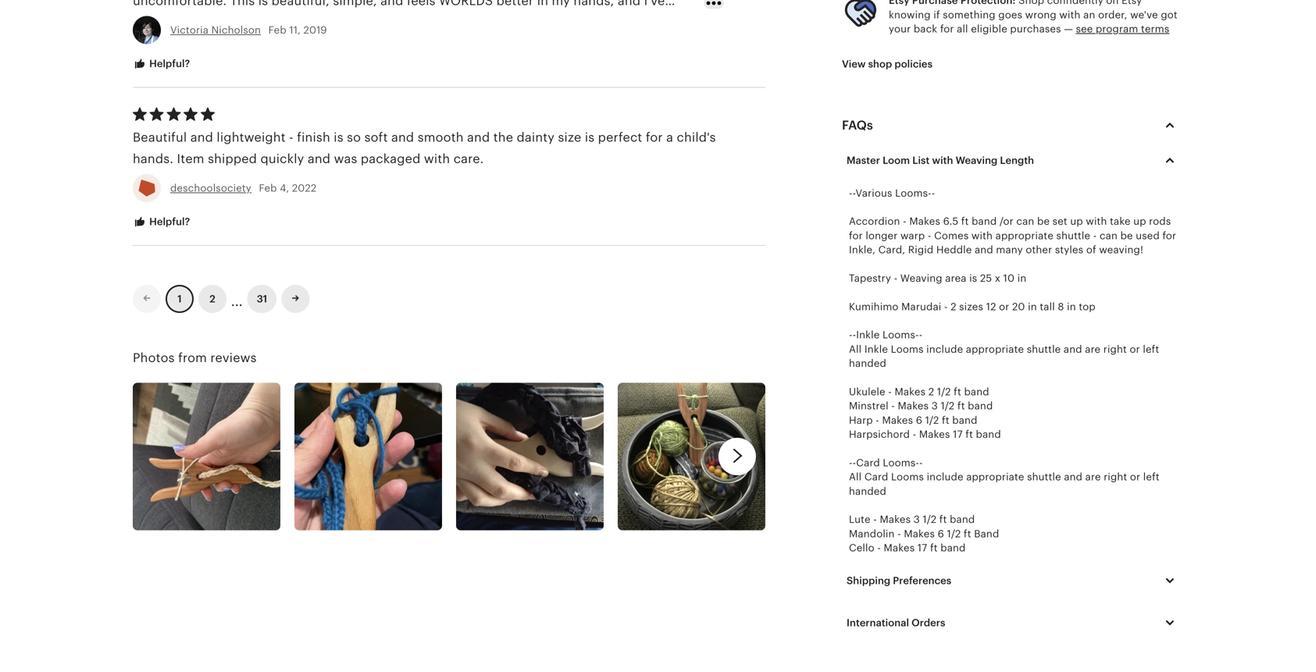 Task type: describe. For each thing, give the bounding box(es) containing it.
soft
[[364, 131, 388, 145]]

finish
[[297, 131, 330, 145]]

child's
[[677, 131, 716, 145]]

got
[[1161, 9, 1178, 21]]

6.5
[[943, 216, 959, 227]]

nicholson
[[211, 24, 261, 36]]

sizes
[[959, 301, 983, 313]]

0 horizontal spatial is
[[334, 131, 343, 145]]

in for 10
[[1018, 273, 1027, 284]]

eligible
[[971, 23, 1007, 35]]

beautiful
[[133, 131, 187, 145]]

item
[[177, 152, 204, 166]]

all for inkle
[[849, 344, 862, 355]]

2 for kumihimo marudai - 2 sizes 12 or 20 in tall 8 in top
[[951, 301, 957, 313]]

set
[[1053, 216, 1068, 227]]

1
[[178, 293, 182, 305]]

- inside beautiful and lightweight - finish is so soft and smooth and the dainty size is perfect for a child's hands.  item shipped quickly and was packaged with care.
[[289, 131, 294, 145]]

was
[[334, 152, 357, 166]]

various
[[856, 187, 892, 199]]

warp
[[901, 230, 925, 242]]

perfect
[[598, 131, 642, 145]]

list
[[912, 154, 930, 166]]

so
[[347, 131, 361, 145]]

shipping
[[847, 575, 891, 587]]

1 link
[[166, 285, 194, 313]]

wrong
[[1025, 9, 1057, 21]]

on
[[1106, 0, 1119, 6]]

international
[[847, 618, 909, 629]]

other
[[1026, 244, 1052, 256]]

1 horizontal spatial is
[[585, 131, 595, 145]]

international orders
[[847, 618, 945, 629]]

an
[[1083, 9, 1095, 21]]

appropriate for inkle
[[966, 344, 1024, 355]]

see program terms
[[1076, 23, 1170, 35]]

orders
[[912, 618, 945, 629]]

many
[[996, 244, 1023, 256]]

accordion
[[849, 216, 900, 227]]

view shop policies
[[842, 58, 933, 70]]

styles
[[1055, 244, 1084, 256]]

harpsichord
[[849, 429, 910, 441]]

with left "take"
[[1086, 216, 1107, 227]]

0 vertical spatial card
[[856, 457, 880, 469]]

include for inkle
[[926, 344, 963, 355]]

with inside master loom list with weaving length dropdown button
[[932, 154, 953, 166]]

photos from reviews
[[133, 351, 257, 365]]

3 inside the lute - makes  3 1/2 ft band mandolin - makes 6 1/2 ft band cello - makes 17 ft band
[[914, 514, 920, 526]]

tall
[[1040, 301, 1055, 313]]

12
[[986, 301, 996, 313]]

weaving!
[[1099, 244, 1143, 256]]

left for --inkle looms-- all inkle looms include appropriate shuttle and are right or left handed
[[1143, 344, 1159, 355]]

11,
[[289, 24, 301, 36]]

rigid
[[908, 244, 934, 256]]

etsy
[[1122, 0, 1142, 6]]

mandolin
[[849, 528, 895, 540]]

ft inside accordion - makes 6.5 ft band /or can be set up with take up rods for longer warp - comes with appropriate shuttle - can be used for inkle, card, rigid heddle and many other styles of weaving!
[[961, 216, 969, 227]]

/or
[[1000, 216, 1014, 227]]

helpful? button for deschoolsociety feb 4, 2022
[[121, 208, 202, 237]]

for down rods in the right of the page
[[1163, 230, 1176, 242]]

looms- for inkle
[[883, 329, 919, 341]]

2 for ukulele - makes 2 1/2 ft band minstrel - makes 3 1/2 ft band harp - makes 6 1/2 ft band harpsichord - makes 17 ft band
[[928, 386, 934, 398]]

size
[[558, 131, 581, 145]]

weaving inside master loom list with weaving length dropdown button
[[956, 154, 998, 166]]

right for --inkle looms-- all inkle looms include appropriate shuttle and are right or left handed
[[1103, 344, 1127, 355]]

looms- for card
[[883, 457, 919, 469]]

faqs button
[[828, 107, 1193, 144]]

in for 20
[[1028, 301, 1037, 313]]

1 vertical spatial feb
[[259, 182, 277, 194]]

minstrel
[[849, 400, 889, 412]]

band inside accordion - makes 6.5 ft band /or can be set up with take up rods for longer warp - comes with appropriate shuttle - can be used for inkle, card, rigid heddle and many other styles of weaving!
[[972, 216, 997, 227]]

confidently
[[1047, 0, 1104, 6]]

are for --card looms-- all card looms include appropriate shuttle and are right or left handed
[[1085, 471, 1101, 483]]

international orders button
[[835, 607, 1191, 640]]

looms for inkle
[[891, 344, 924, 355]]

all for card
[[849, 471, 862, 483]]

from
[[178, 351, 207, 365]]

kumihimo
[[849, 301, 899, 313]]

heddle
[[936, 244, 972, 256]]

and inside the --card looms-- all card looms include appropriate shuttle and are right or left handed
[[1064, 471, 1083, 483]]

dainty
[[517, 131, 555, 145]]

comes
[[934, 230, 969, 242]]

for inside beautiful and lightweight - finish is so soft and smooth and the dainty size is perfect for a child's hands.  item shipped quickly and was packaged with care.
[[646, 131, 663, 145]]

faqs
[[842, 118, 873, 132]]

if
[[934, 9, 940, 21]]

17 inside the lute - makes  3 1/2 ft band mandolin - makes 6 1/2 ft band cello - makes 17 ft band
[[918, 542, 927, 554]]

kumihimo marudai - 2 sizes 12 or 20 in tall 8 in top
[[849, 301, 1096, 313]]

master loom list with weaving length button
[[835, 144, 1191, 177]]

8
[[1058, 301, 1064, 313]]

shop confidently on etsy knowing if something goes wrong with an order, we've got your back for all eligible purchases —
[[889, 0, 1178, 35]]

see
[[1076, 23, 1093, 35]]

the
[[493, 131, 513, 145]]

—
[[1064, 23, 1073, 35]]

1 vertical spatial card
[[865, 471, 888, 483]]

2 horizontal spatial in
[[1067, 301, 1076, 313]]

victoria nicholson feb 11, 2019
[[170, 24, 327, 36]]

6 inside ukulele - makes 2 1/2 ft band minstrel - makes 3 1/2 ft band harp - makes 6 1/2 ft band harpsichord - makes 17 ft band
[[916, 415, 922, 426]]

are for --inkle looms-- all inkle looms include appropriate shuttle and are right or left handed
[[1085, 344, 1101, 355]]

preferences
[[893, 575, 952, 587]]

loom
[[883, 154, 910, 166]]

used
[[1136, 230, 1160, 242]]

0 vertical spatial feb
[[268, 24, 286, 36]]

inkle,
[[849, 244, 876, 256]]

0 vertical spatial or
[[999, 301, 1009, 313]]

helpful? for deschoolsociety feb 4, 2022
[[147, 216, 190, 228]]

smooth
[[418, 131, 464, 145]]

view shop policies button
[[830, 50, 944, 78]]

beautiful and lightweight - finish is so soft and smooth and the dainty size is perfect for a child's hands.  item shipped quickly and was packaged with care.
[[133, 131, 716, 166]]

17 inside ukulele - makes 2 1/2 ft band minstrel - makes 3 1/2 ft band harp - makes 6 1/2 ft band harpsichord - makes 17 ft band
[[953, 429, 963, 441]]

master
[[847, 154, 880, 166]]

something
[[943, 9, 996, 21]]

packaged
[[361, 152, 421, 166]]

we've
[[1130, 9, 1158, 21]]



Task type: vqa. For each thing, say whether or not it's contained in the screenshot.
top THE ARE
yes



Task type: locate. For each thing, give the bounding box(es) containing it.
6 right harp
[[916, 415, 922, 426]]

0 vertical spatial helpful? button
[[121, 50, 202, 79]]

include down marudai
[[926, 344, 963, 355]]

helpful? button down victoria
[[121, 50, 202, 79]]

handed up ukulele
[[849, 358, 886, 370]]

makes inside accordion - makes 6.5 ft band /or can be set up with take up rods for longer warp - comes with appropriate shuttle - can be used for inkle, card, rigid heddle and many other styles of weaving!
[[909, 216, 940, 227]]

2 vertical spatial looms-
[[883, 457, 919, 469]]

shipping preferences
[[847, 575, 952, 587]]

0 vertical spatial all
[[849, 344, 862, 355]]

2 inside ukulele - makes 2 1/2 ft band minstrel - makes 3 1/2 ft band harp - makes 6 1/2 ft band harpsichord - makes 17 ft band
[[928, 386, 934, 398]]

2 horizontal spatial is
[[969, 273, 977, 284]]

0 horizontal spatial 17
[[918, 542, 927, 554]]

1 horizontal spatial 17
[[953, 429, 963, 441]]

feb left 4,
[[259, 182, 277, 194]]

0 vertical spatial 6
[[916, 415, 922, 426]]

knowing
[[889, 9, 931, 21]]

1 vertical spatial right
[[1104, 471, 1127, 483]]

31
[[257, 293, 267, 305]]

weaving left the length
[[956, 154, 998, 166]]

band
[[972, 216, 997, 227], [964, 386, 989, 398], [968, 400, 993, 412], [952, 415, 978, 426], [976, 429, 1001, 441], [950, 514, 975, 526], [941, 542, 966, 554]]

0 horizontal spatial be
[[1037, 216, 1050, 227]]

0 vertical spatial 3
[[932, 400, 938, 412]]

view
[[842, 58, 866, 70]]

1 horizontal spatial can
[[1100, 230, 1118, 242]]

right inside the --card looms-- all card looms include appropriate shuttle and are right or left handed
[[1104, 471, 1127, 483]]

all inside the --card looms-- all card looms include appropriate shuttle and are right or left handed
[[849, 471, 862, 483]]

program
[[1096, 23, 1138, 35]]

photos
[[133, 351, 175, 365]]

are
[[1085, 344, 1101, 355], [1085, 471, 1101, 483]]

2 link
[[198, 285, 227, 313]]

1 include from the top
[[926, 344, 963, 355]]

2 vertical spatial shuttle
[[1027, 471, 1061, 483]]

6 left the band
[[938, 528, 944, 540]]

1 vertical spatial looms-
[[883, 329, 919, 341]]

a
[[666, 131, 673, 145]]

appropriate up the band
[[966, 471, 1024, 483]]

include for card
[[927, 471, 964, 483]]

31 link
[[247, 285, 277, 313]]

left inside the --card looms-- all card looms include appropriate shuttle and are right or left handed
[[1143, 471, 1160, 483]]

-
[[289, 131, 294, 145], [849, 187, 853, 199], [853, 187, 856, 199], [932, 187, 935, 199], [903, 216, 907, 227], [928, 230, 931, 242], [1093, 230, 1097, 242], [894, 273, 898, 284], [944, 301, 948, 313], [849, 329, 853, 341], [853, 329, 856, 341], [919, 329, 923, 341], [888, 386, 892, 398], [891, 400, 895, 412], [876, 415, 879, 426], [913, 429, 916, 441], [849, 457, 853, 469], [853, 457, 856, 469], [919, 457, 923, 469], [873, 514, 877, 526], [898, 528, 901, 540], [877, 542, 881, 554]]

in right the "10"
[[1018, 273, 1027, 284]]

feb left 11,
[[268, 24, 286, 36]]

2 all from the top
[[849, 471, 862, 483]]

purchases
[[1010, 23, 1061, 35]]

shuttle for --card looms-- all card looms include appropriate shuttle and are right or left handed
[[1027, 471, 1061, 483]]

with
[[1059, 9, 1081, 21], [424, 152, 450, 166], [932, 154, 953, 166], [1086, 216, 1107, 227], [972, 230, 993, 242]]

order,
[[1098, 9, 1128, 21]]

shipping preferences button
[[835, 565, 1191, 598]]

reviews
[[210, 351, 257, 365]]

left inside --inkle looms-- all inkle looms include appropriate shuttle and are right or left handed
[[1143, 344, 1159, 355]]

3
[[932, 400, 938, 412], [914, 514, 920, 526]]

3 inside ukulele - makes 2 1/2 ft band minstrel - makes 3 1/2 ft band harp - makes 6 1/2 ft band harpsichord - makes 17 ft band
[[932, 400, 938, 412]]

handed up lute
[[849, 486, 886, 497]]

2 horizontal spatial 2
[[951, 301, 957, 313]]

left for --card looms-- all card looms include appropriate shuttle and are right or left handed
[[1143, 471, 1160, 483]]

0 vertical spatial include
[[926, 344, 963, 355]]

of
[[1086, 244, 1096, 256]]

for inside shop confidently on etsy knowing if something goes wrong with an order, we've got your back for all eligible purchases —
[[940, 23, 954, 35]]

length
[[1000, 154, 1034, 166]]

handed
[[849, 358, 886, 370], [849, 486, 886, 497]]

looms down marudai
[[891, 344, 924, 355]]

looms- inside the --card looms-- all card looms include appropriate shuttle and are right or left handed
[[883, 457, 919, 469]]

looms-
[[895, 187, 932, 199], [883, 329, 919, 341], [883, 457, 919, 469]]

--various looms--
[[849, 187, 935, 199]]

victoria
[[170, 24, 209, 36]]

is left 25 on the top right of the page
[[969, 273, 977, 284]]

2 vertical spatial appropriate
[[966, 471, 1024, 483]]

terms
[[1141, 23, 1170, 35]]

1 vertical spatial all
[[849, 471, 862, 483]]

card
[[856, 457, 880, 469], [865, 471, 888, 483]]

see program terms link
[[1076, 23, 1170, 35]]

with inside beautiful and lightweight - finish is so soft and smooth and the dainty size is perfect for a child's hands.  item shipped quickly and was packaged with care.
[[424, 152, 450, 166]]

up right set at the right top
[[1070, 216, 1083, 227]]

1 horizontal spatial 2
[[928, 386, 934, 398]]

0 vertical spatial 17
[[953, 429, 963, 441]]

is left 'so'
[[334, 131, 343, 145]]

1 horizontal spatial weaving
[[956, 154, 998, 166]]

looms- for various
[[895, 187, 932, 199]]

17 up preferences
[[918, 542, 927, 554]]

care.
[[454, 152, 484, 166]]

right inside --inkle looms-- all inkle looms include appropriate shuttle and are right or left handed
[[1103, 344, 1127, 355]]

2
[[209, 293, 215, 305], [951, 301, 957, 313], [928, 386, 934, 398]]

helpful? button down deschoolsociety link
[[121, 208, 202, 237]]

1 vertical spatial helpful? button
[[121, 208, 202, 237]]

2 are from the top
[[1085, 471, 1101, 483]]

shuttle
[[1056, 230, 1091, 242], [1027, 344, 1061, 355], [1027, 471, 1061, 483]]

1 vertical spatial 3
[[914, 514, 920, 526]]

0 vertical spatial weaving
[[956, 154, 998, 166]]

all inside --inkle looms-- all inkle looms include appropriate shuttle and are right or left handed
[[849, 344, 862, 355]]

0 vertical spatial shuttle
[[1056, 230, 1091, 242]]

for left a
[[646, 131, 663, 145]]

handed inside --inkle looms-- all inkle looms include appropriate shuttle and are right or left handed
[[849, 358, 886, 370]]

helpful? down deschoolsociety link
[[147, 216, 190, 228]]

0 vertical spatial inkle
[[856, 329, 880, 341]]

0 vertical spatial can
[[1016, 216, 1034, 227]]

be up weaving!
[[1121, 230, 1133, 242]]

include inside --inkle looms-- all inkle looms include appropriate shuttle and are right or left handed
[[926, 344, 963, 355]]

shuttle inside --inkle looms-- all inkle looms include appropriate shuttle and are right or left handed
[[1027, 344, 1061, 355]]

victoria nicholson link
[[170, 24, 261, 36]]

1 helpful? from the top
[[147, 58, 190, 70]]

deschoolsociety link
[[170, 182, 251, 194]]

0 vertical spatial helpful?
[[147, 58, 190, 70]]

longer
[[866, 230, 898, 242]]

looms inside the --card looms-- all card looms include appropriate shuttle and are right or left handed
[[891, 471, 924, 483]]

appropriate down 12
[[966, 344, 1024, 355]]

shipped
[[208, 152, 257, 166]]

2022
[[292, 182, 317, 194]]

be left set at the right top
[[1037, 216, 1050, 227]]

shuttle for --inkle looms-- all inkle looms include appropriate shuttle and are right or left handed
[[1027, 344, 1061, 355]]

10
[[1003, 273, 1015, 284]]

looms- down list
[[895, 187, 932, 199]]

all
[[957, 23, 968, 35]]

0 vertical spatial left
[[1143, 344, 1159, 355]]

lightweight
[[217, 131, 286, 145]]

looms- down marudai
[[883, 329, 919, 341]]

handed for inkle
[[849, 358, 886, 370]]

1 vertical spatial inkle
[[865, 344, 888, 355]]

right
[[1103, 344, 1127, 355], [1104, 471, 1127, 483]]

2 inside "link"
[[209, 293, 215, 305]]

0 horizontal spatial in
[[1018, 273, 1027, 284]]

1 up from the left
[[1070, 216, 1083, 227]]

for left all
[[940, 23, 954, 35]]

1 helpful? button from the top
[[121, 50, 202, 79]]

goes
[[998, 9, 1023, 21]]

handed for card
[[849, 486, 886, 497]]

with right comes
[[972, 230, 993, 242]]

ukulele - makes 2 1/2 ft band minstrel - makes 3 1/2 ft band harp - makes 6 1/2 ft band harpsichord - makes 17 ft band
[[849, 386, 1001, 441]]

with down smooth
[[424, 152, 450, 166]]

looms- inside --inkle looms-- all inkle looms include appropriate shuttle and are right or left handed
[[883, 329, 919, 341]]

helpful? button for victoria nicholson feb 11, 2019
[[121, 50, 202, 79]]

are inside --inkle looms-- all inkle looms include appropriate shuttle and are right or left handed
[[1085, 344, 1101, 355]]

rods
[[1149, 216, 1171, 227]]

shop
[[1019, 0, 1044, 6]]

include up the lute - makes  3 1/2 ft band mandolin - makes 6 1/2 ft band cello - makes 17 ft band on the bottom
[[927, 471, 964, 483]]

3 right minstrel
[[932, 400, 938, 412]]

2 up from the left
[[1134, 216, 1146, 227]]

0 horizontal spatial weaving
[[900, 273, 943, 284]]

shop
[[868, 58, 892, 70]]

appropriate up other
[[996, 230, 1054, 242]]

in right 20
[[1028, 301, 1037, 313]]

0 horizontal spatial 3
[[914, 514, 920, 526]]

appropriate for card
[[966, 471, 1024, 483]]

all
[[849, 344, 862, 355], [849, 471, 862, 483]]

2 left …
[[209, 293, 215, 305]]

1 vertical spatial can
[[1100, 230, 1118, 242]]

1 vertical spatial appropriate
[[966, 344, 1024, 355]]

deschoolsociety feb 4, 2022
[[170, 182, 317, 194]]

0 vertical spatial be
[[1037, 216, 1050, 227]]

1 all from the top
[[849, 344, 862, 355]]

band
[[974, 528, 999, 540]]

handed inside the --card looms-- all card looms include appropriate shuttle and are right or left handed
[[849, 486, 886, 497]]

appropriate inside accordion - makes 6.5 ft band /or can be set up with take up rods for longer warp - comes with appropriate shuttle - can be used for inkle, card, rigid heddle and many other styles of weaving!
[[996, 230, 1054, 242]]

helpful? down victoria
[[147, 58, 190, 70]]

0 horizontal spatial 6
[[916, 415, 922, 426]]

0 horizontal spatial can
[[1016, 216, 1034, 227]]

or for --card looms-- all card looms include appropriate shuttle and are right or left handed
[[1130, 471, 1141, 483]]

shuttle inside accordion - makes 6.5 ft band /or can be set up with take up rods for longer warp - comes with appropriate shuttle - can be used for inkle, card, rigid heddle and many other styles of weaving!
[[1056, 230, 1091, 242]]

1 handed from the top
[[849, 358, 886, 370]]

quickly
[[260, 152, 304, 166]]

or
[[999, 301, 1009, 313], [1130, 344, 1140, 355], [1130, 471, 1141, 483]]

for
[[940, 23, 954, 35], [646, 131, 663, 145], [849, 230, 863, 242], [1163, 230, 1176, 242]]

2 left sizes
[[951, 301, 957, 313]]

1 horizontal spatial up
[[1134, 216, 1146, 227]]

cello
[[849, 542, 875, 554]]

1 horizontal spatial 3
[[932, 400, 938, 412]]

with inside shop confidently on etsy knowing if something goes wrong with an order, we've got your back for all eligible purchases —
[[1059, 9, 1081, 21]]

up
[[1070, 216, 1083, 227], [1134, 216, 1146, 227]]

master loom list with weaving length
[[847, 154, 1034, 166]]

looms down harpsichord
[[891, 471, 924, 483]]

can right /or
[[1016, 216, 1034, 227]]

looms- down harpsichord
[[883, 457, 919, 469]]

2 vertical spatial or
[[1130, 471, 1141, 483]]

helpful? for victoria nicholson feb 11, 2019
[[147, 58, 190, 70]]

1 vertical spatial weaving
[[900, 273, 943, 284]]

x
[[995, 273, 1001, 284]]

helpful?
[[147, 58, 190, 70], [147, 216, 190, 228]]

0 horizontal spatial up
[[1070, 216, 1083, 227]]

1 horizontal spatial 6
[[938, 528, 944, 540]]

deschoolsociety
[[170, 182, 251, 194]]

be
[[1037, 216, 1050, 227], [1121, 230, 1133, 242]]

or inside the --card looms-- all card looms include appropriate shuttle and are right or left handed
[[1130, 471, 1141, 483]]

top
[[1079, 301, 1096, 313]]

looms for card
[[891, 471, 924, 483]]

and inside --inkle looms-- all inkle looms include appropriate shuttle and are right or left handed
[[1064, 344, 1082, 355]]

1 vertical spatial 6
[[938, 528, 944, 540]]

take
[[1110, 216, 1131, 227]]

1 vertical spatial are
[[1085, 471, 1101, 483]]

lute
[[849, 514, 871, 526]]

1 are from the top
[[1085, 344, 1101, 355]]

0 horizontal spatial 2
[[209, 293, 215, 305]]

include
[[926, 344, 963, 355], [927, 471, 964, 483]]

17
[[953, 429, 963, 441], [918, 542, 927, 554]]

6 inside the lute - makes  3 1/2 ft band mandolin - makes 6 1/2 ft band cello - makes 17 ft band
[[938, 528, 944, 540]]

ukulele
[[849, 386, 885, 398]]

weaving up marudai
[[900, 273, 943, 284]]

2 right ukulele
[[928, 386, 934, 398]]

1 vertical spatial be
[[1121, 230, 1133, 242]]

accordion - makes 6.5 ft band /or can be set up with take up rods for longer warp - comes with appropriate shuttle - can be used for inkle, card, rigid heddle and many other styles of weaving!
[[849, 216, 1176, 256]]

back
[[914, 23, 937, 35]]

0 vertical spatial right
[[1103, 344, 1127, 355]]

1 vertical spatial looms
[[891, 471, 924, 483]]

1 vertical spatial 17
[[918, 542, 927, 554]]

1 vertical spatial left
[[1143, 471, 1160, 483]]

in right 8
[[1067, 301, 1076, 313]]

1 vertical spatial include
[[927, 471, 964, 483]]

2019
[[303, 24, 327, 36]]

0 vertical spatial are
[[1085, 344, 1101, 355]]

is right size
[[585, 131, 595, 145]]

2 helpful? button from the top
[[121, 208, 202, 237]]

2 handed from the top
[[849, 486, 886, 497]]

0 vertical spatial appropriate
[[996, 230, 1054, 242]]

3 right lute
[[914, 514, 920, 526]]

2 left from the top
[[1143, 471, 1160, 483]]

or inside --inkle looms-- all inkle looms include appropriate shuttle and are right or left handed
[[1130, 344, 1140, 355]]

1 vertical spatial handed
[[849, 486, 886, 497]]

tapestry
[[849, 273, 891, 284]]

0 vertical spatial looms-
[[895, 187, 932, 199]]

policies
[[895, 58, 933, 70]]

appropriate inside --inkle looms-- all inkle looms include appropriate shuttle and are right or left handed
[[966, 344, 1024, 355]]

include inside the --card looms-- all card looms include appropriate shuttle and are right or left handed
[[927, 471, 964, 483]]

1 vertical spatial helpful?
[[147, 216, 190, 228]]

1 horizontal spatial in
[[1028, 301, 1037, 313]]

0 vertical spatial handed
[[849, 358, 886, 370]]

appropriate inside the --card looms-- all card looms include appropriate shuttle and are right or left handed
[[966, 471, 1024, 483]]

shuttle inside the --card looms-- all card looms include appropriate shuttle and are right or left handed
[[1027, 471, 1061, 483]]

for up 'inkle,' at the right of page
[[849, 230, 863, 242]]

in
[[1018, 273, 1027, 284], [1028, 301, 1037, 313], [1067, 301, 1076, 313]]

2 include from the top
[[927, 471, 964, 483]]

all up ukulele
[[849, 344, 862, 355]]

2 helpful? from the top
[[147, 216, 190, 228]]

or for --inkle looms-- all inkle looms include appropriate shuttle and are right or left handed
[[1130, 344, 1140, 355]]

and inside accordion - makes 6.5 ft band /or can be set up with take up rods for longer warp - comes with appropriate shuttle - can be used for inkle, card, rigid heddle and many other styles of weaving!
[[975, 244, 993, 256]]

1 vertical spatial shuttle
[[1027, 344, 1061, 355]]

with right list
[[932, 154, 953, 166]]

17 up the --card looms-- all card looms include appropriate shuttle and are right or left handed
[[953, 429, 963, 441]]

right for --card looms-- all card looms include appropriate shuttle and are right or left handed
[[1104, 471, 1127, 483]]

tapestry - weaving area is 25 x 10 in
[[849, 273, 1027, 284]]

can down "take"
[[1100, 230, 1118, 242]]

1 vertical spatial or
[[1130, 344, 1140, 355]]

up up used
[[1134, 216, 1146, 227]]

area
[[945, 273, 967, 284]]

0 vertical spatial looms
[[891, 344, 924, 355]]

1 horizontal spatial be
[[1121, 230, 1133, 242]]

harp
[[849, 415, 873, 426]]

with down confidently
[[1059, 9, 1081, 21]]

all up lute
[[849, 471, 862, 483]]

1 left from the top
[[1143, 344, 1159, 355]]

are inside the --card looms-- all card looms include appropriate shuttle and are right or left handed
[[1085, 471, 1101, 483]]

looms inside --inkle looms-- all inkle looms include appropriate shuttle and are right or left handed
[[891, 344, 924, 355]]



